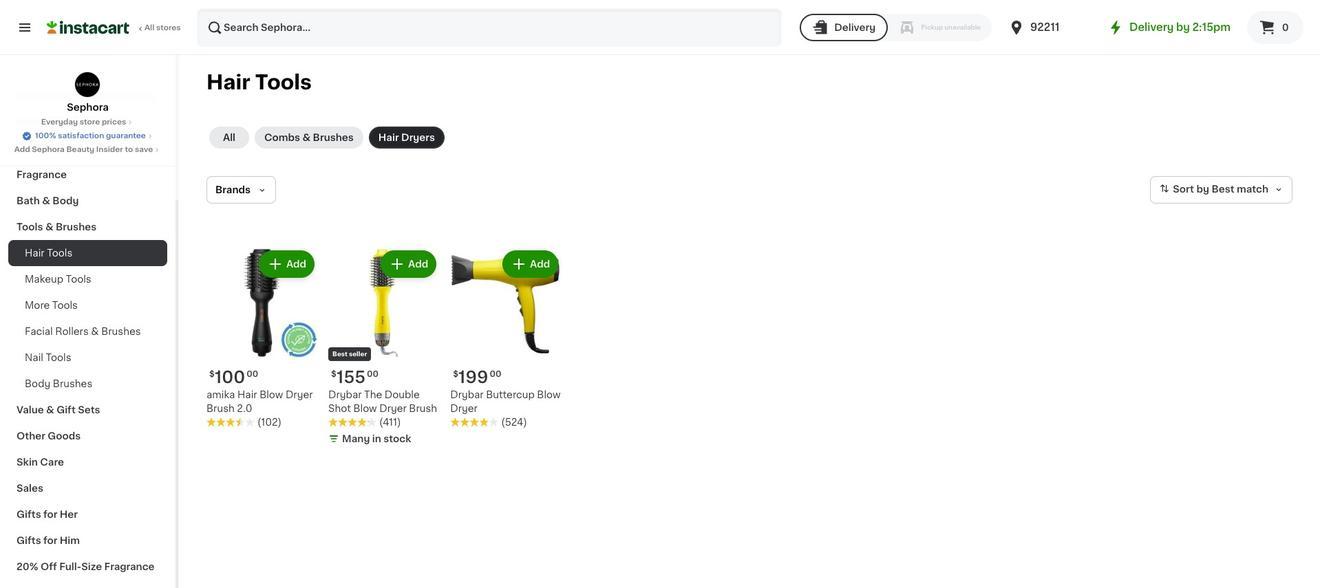 Task type: locate. For each thing, give the bounding box(es) containing it.
blow down the
[[354, 404, 377, 414]]

blow for 199
[[537, 391, 561, 400]]

2 gifts from the top
[[17, 536, 41, 546]]

drybar up the shot
[[329, 391, 362, 400]]

brush down "amika"
[[207, 404, 235, 414]]

sephora down holiday party ready beauty
[[67, 103, 109, 112]]

0 horizontal spatial add button
[[260, 252, 313, 277]]

makeup
[[17, 118, 56, 127], [25, 275, 63, 284]]

0 horizontal spatial body
[[25, 379, 50, 389]]

tools for the more tools link
[[52, 301, 78, 311]]

care right "skin"
[[40, 458, 64, 468]]

best left seller
[[333, 351, 348, 358]]

care
[[39, 144, 63, 154], [40, 458, 64, 468]]

0 horizontal spatial hair tools
[[25, 249, 73, 258]]

1 horizontal spatial product group
[[329, 248, 440, 449]]

1 vertical spatial sephora
[[32, 146, 65, 154]]

tools
[[255, 72, 312, 92], [17, 222, 43, 232], [47, 249, 73, 258], [66, 275, 91, 284], [52, 301, 78, 311], [46, 353, 71, 363]]

stock
[[384, 435, 411, 444]]

0 horizontal spatial dryer
[[286, 391, 313, 400]]

makeup link
[[8, 110, 167, 136]]

1 horizontal spatial blow
[[354, 404, 377, 414]]

1 vertical spatial care
[[40, 458, 64, 468]]

0 vertical spatial by
[[1177, 22, 1191, 32]]

0 horizontal spatial blow
[[260, 391, 283, 400]]

makeup up 100%
[[17, 118, 56, 127]]

tools for nail tools link
[[46, 353, 71, 363]]

brushes inside combs & brushes link
[[313, 133, 354, 143]]

2 horizontal spatial product group
[[451, 248, 562, 430]]

1 vertical spatial fragrance
[[104, 563, 155, 572]]

& right rollers
[[91, 327, 99, 337]]

1 vertical spatial makeup
[[25, 275, 63, 284]]

0 horizontal spatial brush
[[207, 404, 235, 414]]

0 vertical spatial body
[[53, 196, 79, 206]]

1 vertical spatial hair tools
[[25, 249, 73, 258]]

drybar down 199
[[451, 391, 484, 400]]

blow up (102)
[[260, 391, 283, 400]]

tools up makeup tools
[[47, 249, 73, 258]]

brushes up gift
[[53, 379, 92, 389]]

1 horizontal spatial by
[[1197, 185, 1210, 194]]

00 for 100
[[247, 371, 258, 379]]

2.0
[[237, 404, 253, 414]]

add sephora beauty insider to save
[[14, 146, 153, 154]]

by
[[1177, 22, 1191, 32], [1197, 185, 1210, 194]]

2 horizontal spatial 00
[[490, 371, 502, 379]]

2 add button from the left
[[382, 252, 435, 277]]

1 vertical spatial by
[[1197, 185, 1210, 194]]

all left "stores"
[[145, 24, 154, 32]]

00 right 100
[[247, 371, 258, 379]]

tools for makeup tools link
[[66, 275, 91, 284]]

$ up "amika"
[[209, 371, 215, 379]]

1 drybar from the left
[[329, 391, 362, 400]]

bath & body
[[17, 196, 79, 206]]

1 horizontal spatial 00
[[367, 371, 379, 379]]

add button for 155
[[382, 252, 435, 277]]

other goods
[[17, 432, 81, 441]]

0 vertical spatial gifts
[[17, 510, 41, 520]]

2 00 from the left
[[367, 371, 379, 379]]

blow
[[260, 391, 283, 400], [537, 391, 561, 400], [354, 404, 377, 414]]

body up tools & brushes
[[53, 196, 79, 206]]

best inside best match sort by field
[[1212, 185, 1235, 194]]

all
[[145, 24, 154, 32], [223, 133, 236, 143]]

tools up combs
[[255, 72, 312, 92]]

tools & brushes
[[17, 222, 97, 232]]

& right combs
[[303, 133, 311, 143]]

1 for from the top
[[43, 510, 57, 520]]

1 add button from the left
[[260, 252, 313, 277]]

1 horizontal spatial drybar
[[451, 391, 484, 400]]

skin
[[17, 458, 38, 468]]

1 gifts from the top
[[17, 510, 41, 520]]

1 horizontal spatial brush
[[409, 404, 437, 414]]

hair up 2.0
[[238, 391, 257, 400]]

0 horizontal spatial best
[[333, 351, 348, 358]]

brushes inside the tools & brushes link
[[56, 222, 97, 232]]

gifts up 20%
[[17, 536, 41, 546]]

1 horizontal spatial all
[[223, 133, 236, 143]]

$ up drybar buttercup blow dryer
[[453, 371, 459, 379]]

best left match
[[1212, 185, 1235, 194]]

$ 100 00
[[209, 370, 258, 386]]

3 add button from the left
[[504, 252, 557, 277]]

$ for 199
[[453, 371, 459, 379]]

dryer for 199
[[451, 404, 478, 414]]

drybar inside drybar the double shot blow dryer brush
[[329, 391, 362, 400]]

&
[[303, 133, 311, 143], [42, 196, 50, 206], [45, 222, 53, 232], [91, 327, 99, 337], [46, 406, 54, 415]]

many in stock
[[342, 435, 411, 444]]

& right bath
[[42, 196, 50, 206]]

dryers
[[402, 133, 435, 143]]

brands button
[[207, 176, 276, 204]]

& for value
[[46, 406, 54, 415]]

body down nail
[[25, 379, 50, 389]]

0 vertical spatial care
[[39, 144, 63, 154]]

holiday party ready beauty link
[[8, 83, 167, 110]]

3 product group from the left
[[451, 248, 562, 430]]

0 horizontal spatial $
[[209, 371, 215, 379]]

dryer inside drybar the double shot blow dryer brush
[[380, 404, 407, 414]]

1 horizontal spatial $
[[331, 371, 337, 379]]

92211 button
[[1009, 8, 1092, 47]]

00 for 199
[[490, 371, 502, 379]]

hair up all link
[[207, 72, 251, 92]]

full-
[[59, 563, 81, 572]]

& for tools
[[45, 222, 53, 232]]

by for delivery
[[1177, 22, 1191, 32]]

hair tools
[[207, 72, 312, 92], [25, 249, 73, 258]]

by left 2:15pm
[[1177, 22, 1191, 32]]

fragrance
[[17, 170, 67, 180], [104, 563, 155, 572]]

party
[[57, 92, 84, 101]]

hair dryers
[[379, 133, 435, 143]]

brush down double
[[409, 404, 437, 414]]

2 product group from the left
[[329, 248, 440, 449]]

$ inside $ 155 00
[[331, 371, 337, 379]]

add
[[14, 146, 30, 154], [286, 260, 307, 269], [408, 260, 429, 269], [530, 260, 550, 269]]

1 horizontal spatial best
[[1212, 185, 1235, 194]]

& for combs
[[303, 133, 311, 143]]

all for all
[[223, 133, 236, 143]]

00 right 199
[[490, 371, 502, 379]]

tools up the more tools link
[[66, 275, 91, 284]]

body brushes
[[25, 379, 92, 389]]

hair
[[207, 72, 251, 92], [379, 133, 399, 143], [17, 144, 37, 154], [25, 249, 45, 258], [238, 391, 257, 400]]

100%
[[35, 132, 56, 140]]

brushes
[[313, 133, 354, 143], [56, 222, 97, 232], [101, 327, 141, 337], [53, 379, 92, 389]]

gifts down sales
[[17, 510, 41, 520]]

00 inside $ 155 00
[[367, 371, 379, 379]]

2 horizontal spatial $
[[453, 371, 459, 379]]

2 $ from the left
[[331, 371, 337, 379]]

20% off full-size fragrance link
[[8, 554, 167, 581]]

blow inside the amika hair blow dryer brush 2.0
[[260, 391, 283, 400]]

gifts for him link
[[8, 528, 167, 554]]

best for best seller
[[333, 351, 348, 358]]

1 vertical spatial all
[[223, 133, 236, 143]]

1 horizontal spatial hair tools
[[207, 72, 312, 92]]

1 horizontal spatial fragrance
[[104, 563, 155, 572]]

stores
[[156, 24, 181, 32]]

1 $ from the left
[[209, 371, 215, 379]]

delivery
[[1130, 22, 1175, 32], [835, 23, 876, 32]]

beauty up prices on the left of the page
[[121, 92, 157, 101]]

for left her
[[43, 510, 57, 520]]

★★★★★
[[207, 418, 255, 428], [207, 418, 255, 428], [329, 418, 377, 428], [329, 418, 377, 428], [451, 418, 499, 428], [451, 418, 499, 428]]

hair down tools & brushes
[[25, 249, 45, 258]]

makeup up more
[[25, 275, 63, 284]]

drybar inside drybar buttercup blow dryer
[[451, 391, 484, 400]]

hair tools up combs
[[207, 72, 312, 92]]

0 horizontal spatial by
[[1177, 22, 1191, 32]]

2 horizontal spatial blow
[[537, 391, 561, 400]]

0 horizontal spatial fragrance
[[17, 170, 67, 180]]

$ for 155
[[331, 371, 337, 379]]

1 product group from the left
[[207, 248, 318, 430]]

hair dryers link
[[369, 127, 445, 149]]

tools & brushes link
[[8, 214, 167, 240]]

2 brush from the left
[[409, 404, 437, 414]]

dryer inside drybar buttercup blow dryer
[[451, 404, 478, 414]]

brushes up the "hair tools" link
[[56, 222, 97, 232]]

more tools link
[[8, 293, 167, 319]]

Search field
[[198, 10, 781, 45]]

2 drybar from the left
[[451, 391, 484, 400]]

2 horizontal spatial add button
[[504, 252, 557, 277]]

blow for 100
[[260, 391, 283, 400]]

delivery inside button
[[835, 23, 876, 32]]

0 vertical spatial best
[[1212, 185, 1235, 194]]

0 horizontal spatial drybar
[[329, 391, 362, 400]]

beauty down satisfaction
[[66, 146, 94, 154]]

best
[[1212, 185, 1235, 194], [333, 351, 348, 358]]

brushes inside body brushes 'link'
[[53, 379, 92, 389]]

1 horizontal spatial sephora
[[67, 103, 109, 112]]

$
[[209, 371, 215, 379], [331, 371, 337, 379], [453, 371, 459, 379]]

makeup tools
[[25, 275, 91, 284]]

1 horizontal spatial body
[[53, 196, 79, 206]]

tools for the "hair tools" link
[[47, 249, 73, 258]]

for left him
[[43, 536, 57, 546]]

1 00 from the left
[[247, 371, 258, 379]]

00 inside $ 199 00
[[490, 371, 502, 379]]

1 horizontal spatial dryer
[[380, 404, 407, 414]]

holiday
[[17, 92, 55, 101]]

$ inside $ 199 00
[[453, 371, 459, 379]]

body inside 'link'
[[25, 379, 50, 389]]

all for all stores
[[145, 24, 154, 32]]

nail tools link
[[8, 345, 167, 371]]

1 horizontal spatial add button
[[382, 252, 435, 277]]

0 horizontal spatial 00
[[247, 371, 258, 379]]

1 vertical spatial gifts
[[17, 536, 41, 546]]

dryer inside the amika hair blow dryer brush 2.0
[[286, 391, 313, 400]]

& left gift
[[46, 406, 54, 415]]

care for hair care
[[39, 144, 63, 154]]

0 vertical spatial all
[[145, 24, 154, 32]]

1 horizontal spatial delivery
[[1130, 22, 1175, 32]]

hair inside the amika hair blow dryer brush 2.0
[[238, 391, 257, 400]]

sephora down 100%
[[32, 146, 65, 154]]

0 vertical spatial beauty
[[121, 92, 157, 101]]

gifts for gifts for him
[[17, 536, 41, 546]]

sales link
[[8, 476, 167, 502]]

brushes right combs
[[313, 133, 354, 143]]

gift
[[57, 406, 76, 415]]

rollers
[[55, 327, 89, 337]]

00 for 155
[[367, 371, 379, 379]]

None search field
[[197, 8, 782, 47]]

brush
[[207, 404, 235, 414], [409, 404, 437, 414]]

care for skin care
[[40, 458, 64, 468]]

& down the bath & body
[[45, 222, 53, 232]]

0 horizontal spatial beauty
[[66, 146, 94, 154]]

by right sort
[[1197, 185, 1210, 194]]

product group
[[207, 248, 318, 430], [329, 248, 440, 449], [451, 248, 562, 430]]

3 $ from the left
[[453, 371, 459, 379]]

00 up the
[[367, 371, 379, 379]]

delivery button
[[800, 14, 889, 41]]

(524)
[[502, 418, 527, 428]]

dryer for 100
[[286, 391, 313, 400]]

$ inside $ 100 00
[[209, 371, 215, 379]]

0 horizontal spatial delivery
[[835, 23, 876, 32]]

$ down the best seller at the bottom left of the page
[[331, 371, 337, 379]]

1 vertical spatial best
[[333, 351, 348, 358]]

all up brands
[[223, 133, 236, 143]]

1 horizontal spatial beauty
[[121, 92, 157, 101]]

blow right buttercup
[[537, 391, 561, 400]]

for for her
[[43, 510, 57, 520]]

tools right nail
[[46, 353, 71, 363]]

delivery for delivery
[[835, 23, 876, 32]]

fragrance down hair care
[[17, 170, 67, 180]]

0 vertical spatial fragrance
[[17, 170, 67, 180]]

00 inside $ 100 00
[[247, 371, 258, 379]]

0 horizontal spatial all
[[145, 24, 154, 32]]

by inside delivery by 2:15pm link
[[1177, 22, 1191, 32]]

2 horizontal spatial dryer
[[451, 404, 478, 414]]

(102)
[[258, 418, 282, 428]]

makeup for makeup
[[17, 118, 56, 127]]

tools down makeup tools
[[52, 301, 78, 311]]

by inside best match sort by field
[[1197, 185, 1210, 194]]

2 for from the top
[[43, 536, 57, 546]]

0 vertical spatial makeup
[[17, 118, 56, 127]]

bath & body link
[[8, 188, 167, 214]]

1 vertical spatial for
[[43, 536, 57, 546]]

care down 100%
[[39, 144, 63, 154]]

delivery for delivery by 2:15pm
[[1130, 22, 1175, 32]]

fragrance right size at the left bottom of the page
[[104, 563, 155, 572]]

for for him
[[43, 536, 57, 546]]

brushes down the more tools link
[[101, 327, 141, 337]]

holiday party ready beauty
[[17, 92, 157, 101]]

hair tools down tools & brushes
[[25, 249, 73, 258]]

sales
[[17, 484, 43, 494]]

3 00 from the left
[[490, 371, 502, 379]]

1 vertical spatial body
[[25, 379, 50, 389]]

0 horizontal spatial product group
[[207, 248, 318, 430]]

dryer
[[286, 391, 313, 400], [380, 404, 407, 414], [451, 404, 478, 414]]

amika
[[207, 391, 235, 400]]

0 vertical spatial for
[[43, 510, 57, 520]]

blow inside drybar buttercup blow dryer
[[537, 391, 561, 400]]

guarantee
[[106, 132, 146, 140]]

match
[[1238, 185, 1269, 194]]

Best match Sort by field
[[1151, 176, 1293, 204]]

body
[[53, 196, 79, 206], [25, 379, 50, 389]]

1 brush from the left
[[207, 404, 235, 414]]



Task type: vqa. For each thing, say whether or not it's contained in the screenshot.
Dryers
yes



Task type: describe. For each thing, give the bounding box(es) containing it.
value & gift sets
[[17, 406, 100, 415]]

more tools
[[25, 301, 78, 311]]

store
[[80, 118, 100, 126]]

nail
[[25, 353, 43, 363]]

1 vertical spatial beauty
[[66, 146, 94, 154]]

(411)
[[380, 418, 401, 428]]

everyday store prices
[[41, 118, 126, 126]]

bath
[[17, 196, 40, 206]]

facial rollers & brushes link
[[8, 319, 167, 345]]

all link
[[209, 127, 249, 149]]

drybar for 199
[[451, 391, 484, 400]]

add button for 199
[[504, 252, 557, 277]]

0 vertical spatial sephora
[[67, 103, 109, 112]]

product group containing 199
[[451, 248, 562, 430]]

product group containing 100
[[207, 248, 318, 430]]

add sephora beauty insider to save link
[[14, 145, 161, 156]]

him
[[60, 536, 80, 546]]

the
[[364, 391, 382, 400]]

add button for 100
[[260, 252, 313, 277]]

sephora link
[[67, 72, 109, 114]]

makeup tools link
[[8, 267, 167, 293]]

facial
[[25, 327, 53, 337]]

amika hair blow dryer brush 2.0
[[207, 391, 313, 414]]

skin care link
[[8, 450, 167, 476]]

other
[[17, 432, 45, 441]]

insider
[[96, 146, 123, 154]]

many
[[342, 435, 370, 444]]

value
[[17, 406, 44, 415]]

satisfaction
[[58, 132, 104, 140]]

nail tools
[[25, 353, 71, 363]]

best seller
[[333, 351, 367, 358]]

blow inside drybar the double shot blow dryer brush
[[354, 404, 377, 414]]

add for 155
[[408, 260, 429, 269]]

add for 199
[[530, 260, 550, 269]]

double
[[385, 391, 420, 400]]

lists
[[39, 43, 62, 52]]

brush inside drybar the double shot blow dryer brush
[[409, 404, 437, 414]]

to
[[125, 146, 133, 154]]

gifts for her link
[[8, 502, 167, 528]]

fragrance link
[[8, 162, 167, 188]]

value & gift sets link
[[8, 397, 167, 424]]

combs & brushes link
[[255, 127, 364, 149]]

facial rollers & brushes
[[25, 327, 141, 337]]

brush inside the amika hair blow dryer brush 2.0
[[207, 404, 235, 414]]

more
[[25, 301, 50, 311]]

ready
[[87, 92, 119, 101]]

hair tools inside the "hair tools" link
[[25, 249, 73, 258]]

prices
[[102, 118, 126, 126]]

199
[[459, 370, 489, 386]]

hair care
[[17, 144, 63, 154]]

$ 199 00
[[453, 370, 502, 386]]

100
[[215, 370, 245, 386]]

drybar for 155
[[329, 391, 362, 400]]

by for sort
[[1197, 185, 1210, 194]]

sort
[[1174, 185, 1195, 194]]

gifts for him
[[17, 536, 80, 546]]

best match
[[1212, 185, 1269, 194]]

20%
[[17, 563, 38, 572]]

0
[[1283, 23, 1290, 32]]

20% off full-size fragrance
[[17, 563, 155, 572]]

combs & brushes
[[264, 133, 354, 143]]

$ for 100
[[209, 371, 215, 379]]

service type group
[[800, 14, 992, 41]]

2:15pm
[[1193, 22, 1231, 32]]

shot
[[329, 404, 351, 414]]

other goods link
[[8, 424, 167, 450]]

delivery by 2:15pm
[[1130, 22, 1231, 32]]

her
[[60, 510, 78, 520]]

100% satisfaction guarantee button
[[21, 128, 154, 142]]

tools down bath
[[17, 222, 43, 232]]

seller
[[349, 351, 367, 358]]

0 button
[[1248, 11, 1304, 44]]

sets
[[78, 406, 100, 415]]

everyday
[[41, 118, 78, 126]]

100% satisfaction guarantee
[[35, 132, 146, 140]]

brushes inside facial rollers & brushes link
[[101, 327, 141, 337]]

sort by
[[1174, 185, 1210, 194]]

everyday store prices link
[[41, 117, 134, 128]]

body brushes link
[[8, 371, 167, 397]]

product group containing 155
[[329, 248, 440, 449]]

makeup for makeup tools
[[25, 275, 63, 284]]

best for best match
[[1212, 185, 1235, 194]]

instacart logo image
[[47, 19, 129, 36]]

hair down 100%
[[17, 144, 37, 154]]

drybar the double shot blow dryer brush
[[329, 391, 437, 414]]

gifts for her
[[17, 510, 78, 520]]

92211
[[1031, 22, 1060, 32]]

off
[[41, 563, 57, 572]]

hair left 'dryers'
[[379, 133, 399, 143]]

& for bath
[[42, 196, 50, 206]]

save
[[135, 146, 153, 154]]

drybar buttercup blow dryer
[[451, 391, 561, 414]]

sephora logo image
[[75, 72, 101, 98]]

add for 100
[[286, 260, 307, 269]]

goods
[[48, 432, 81, 441]]

hair care link
[[8, 136, 167, 162]]

combs
[[264, 133, 300, 143]]

all stores
[[145, 24, 181, 32]]

hair tools link
[[8, 240, 167, 267]]

brands
[[216, 185, 251, 195]]

buttercup
[[486, 391, 535, 400]]

155
[[337, 370, 366, 386]]

$ 155 00
[[331, 370, 379, 386]]

0 vertical spatial hair tools
[[207, 72, 312, 92]]

0 horizontal spatial sephora
[[32, 146, 65, 154]]

gifts for gifts for her
[[17, 510, 41, 520]]



